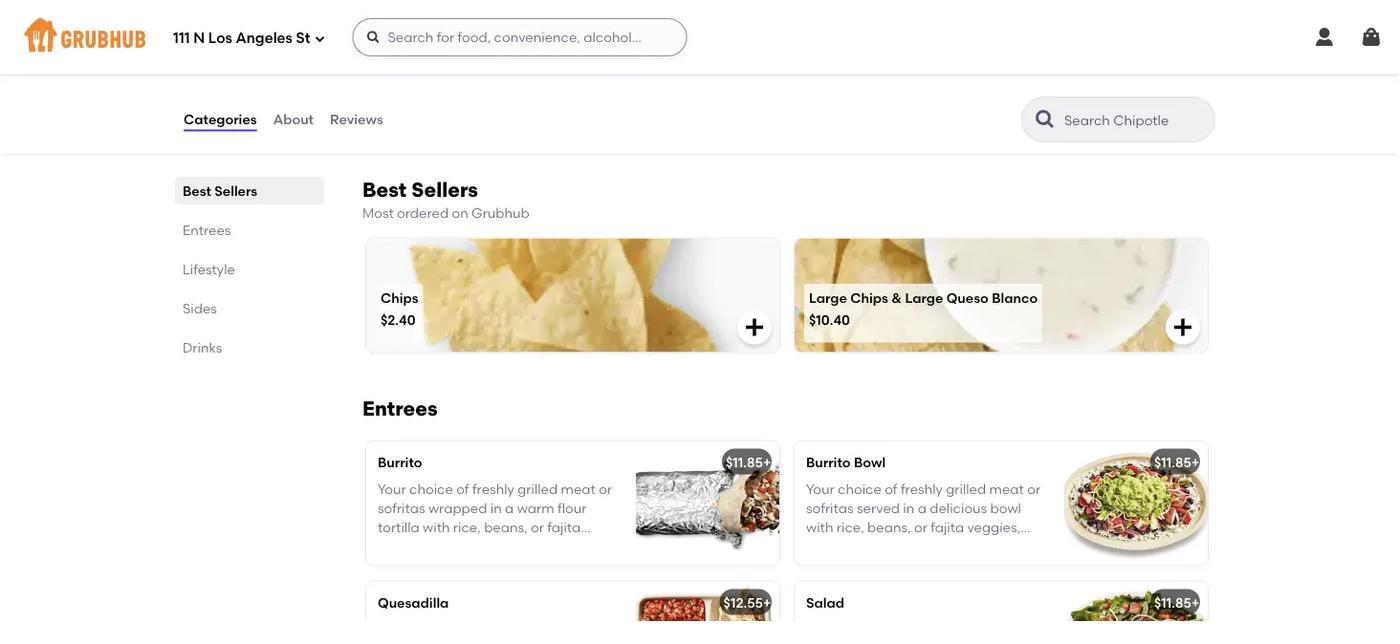 Task type: describe. For each thing, give the bounding box(es) containing it.
veggies,
[[967, 520, 1021, 536]]

Search for food, convenience, alcohol... search field
[[352, 18, 687, 56]]

0 vertical spatial or
[[1027, 481, 1041, 497]]

best sellers most ordered on grubhub
[[362, 178, 530, 221]]

search icon image
[[1034, 108, 1057, 131]]

Search Chipotle search field
[[1063, 111, 1209, 129]]

2 vertical spatial or
[[935, 559, 948, 575]]

your choice of freshly grilled meat or sofritas served in a delicious bowl with rice, beans, or fajita veggies, and topped with guac, salsa, queso blanco, sour cream or cheese.
[[806, 481, 1041, 575]]

grubhub
[[472, 205, 530, 221]]

salsa,
[[957, 539, 994, 556]]

salad
[[806, 595, 845, 611]]

burrito for burrito bowl
[[806, 454, 851, 470]]

+ for burrito image
[[763, 454, 771, 470]]

1 chips from the left
[[381, 290, 419, 306]]

n
[[193, 30, 205, 47]]

reviews button
[[329, 85, 384, 154]]

topped
[[835, 539, 883, 556]]

best sellers
[[183, 183, 257, 199]]

categories button
[[183, 85, 258, 154]]

chips $2.40
[[381, 290, 419, 328]]

sofritas
[[806, 501, 854, 517]]

1 large from the left
[[809, 290, 847, 306]]

$2.40
[[381, 312, 416, 328]]

burrito image
[[636, 441, 779, 566]]

sellers for best sellers
[[215, 183, 257, 199]]

about
[[273, 111, 314, 128]]

0 horizontal spatial with
[[806, 520, 833, 536]]

cream
[[889, 559, 932, 575]]

served
[[857, 501, 900, 517]]

bowl
[[990, 501, 1021, 517]]

111
[[173, 30, 190, 47]]

blanco,
[[806, 559, 855, 575]]

choice
[[838, 481, 882, 497]]

cheese.
[[951, 559, 1001, 575]]

1 vertical spatial with
[[886, 539, 913, 556]]

burrito bowl
[[806, 454, 886, 470]]

sour
[[858, 559, 886, 575]]

$12.55
[[724, 595, 763, 611]]

svg image inside main navigation navigation
[[1313, 26, 1336, 49]]

and
[[806, 539, 832, 556]]

111 n los angeles st
[[173, 30, 310, 47]]

preorder button
[[183, 35, 263, 70]]

of
[[885, 481, 898, 497]]

$11.85 for $12.55 +
[[1154, 595, 1192, 611]]

categories
[[184, 111, 257, 128]]

fajita
[[931, 520, 964, 536]]

entrees inside entrees tab
[[183, 222, 231, 238]]

+ for the quesadilla "image"
[[763, 595, 771, 611]]

$11.85 + for $12.55 +
[[1154, 595, 1200, 611]]



Task type: vqa. For each thing, say whether or not it's contained in the screenshot.
$10.40
yes



Task type: locate. For each thing, give the bounding box(es) containing it.
$12.55 +
[[724, 595, 771, 611]]

best up most
[[362, 178, 407, 202]]

queso
[[997, 539, 1037, 556]]

ordered
[[397, 205, 449, 221]]

$11.85 +
[[726, 454, 771, 470], [1154, 454, 1200, 470], [1154, 595, 1200, 611]]

entrees tab
[[183, 220, 317, 240]]

0 horizontal spatial svg image
[[743, 316, 766, 339]]

salad image
[[1064, 582, 1208, 623]]

2 chips from the left
[[851, 290, 888, 306]]

&
[[892, 290, 902, 306]]

chips
[[381, 290, 419, 306], [851, 290, 888, 306]]

sellers inside best sellers tab
[[215, 183, 257, 199]]

+
[[763, 454, 771, 470], [1192, 454, 1200, 470], [763, 595, 771, 611], [1192, 595, 1200, 611]]

entrees
[[183, 222, 231, 238], [362, 396, 438, 421]]

svg image for chips $2.40
[[743, 316, 766, 339]]

in
[[903, 501, 915, 517]]

1 horizontal spatial sellers
[[412, 178, 478, 202]]

sides
[[183, 300, 217, 317]]

grilled
[[946, 481, 986, 497]]

best for best sellers most ordered on grubhub
[[362, 178, 407, 202]]

sellers up on
[[412, 178, 478, 202]]

1 vertical spatial or
[[914, 520, 928, 536]]

best for best sellers
[[183, 183, 211, 199]]

burrito
[[378, 454, 422, 470], [806, 454, 851, 470]]

chips up $2.40
[[381, 290, 419, 306]]

1 horizontal spatial best
[[362, 178, 407, 202]]

chips inside large chips & large queso blanco $10.40
[[851, 290, 888, 306]]

best inside best sellers most ordered on grubhub
[[362, 178, 407, 202]]

0 vertical spatial with
[[806, 520, 833, 536]]

$10.40
[[809, 312, 850, 328]]

chips left &
[[851, 290, 888, 306]]

large
[[809, 290, 847, 306], [905, 290, 943, 306]]

$11.85 for $11.85 +
[[1154, 454, 1192, 470]]

svg image
[[1360, 26, 1383, 49], [366, 30, 381, 45], [314, 33, 326, 44], [183, 43, 202, 62]]

with
[[806, 520, 833, 536], [886, 539, 913, 556]]

burrito bowl image
[[1064, 441, 1208, 566]]

1 horizontal spatial chips
[[851, 290, 888, 306]]

2 horizontal spatial or
[[1027, 481, 1041, 497]]

1 horizontal spatial entrees
[[362, 396, 438, 421]]

0 vertical spatial entrees
[[183, 222, 231, 238]]

bowl
[[854, 454, 886, 470]]

large chips & large queso blanco $10.40
[[809, 290, 1038, 328]]

meat
[[989, 481, 1024, 497]]

or
[[1027, 481, 1041, 497], [914, 520, 928, 536], [935, 559, 948, 575]]

most
[[362, 205, 394, 221]]

blanco
[[992, 290, 1038, 306]]

rice,
[[837, 520, 864, 536]]

your
[[806, 481, 835, 497]]

sellers inside best sellers most ordered on grubhub
[[412, 178, 478, 202]]

or down a
[[914, 520, 928, 536]]

sides tab
[[183, 298, 317, 319]]

best sellers tab
[[183, 181, 317, 201]]

a
[[918, 501, 927, 517]]

queso
[[947, 290, 989, 306]]

best
[[362, 178, 407, 202], [183, 183, 211, 199]]

2 burrito from the left
[[806, 454, 851, 470]]

1 horizontal spatial large
[[905, 290, 943, 306]]

0 horizontal spatial or
[[914, 520, 928, 536]]

st
[[296, 30, 310, 47]]

1 burrito from the left
[[378, 454, 422, 470]]

quesadilla
[[378, 595, 449, 611]]

entrees up lifestyle
[[183, 222, 231, 238]]

0 horizontal spatial large
[[809, 290, 847, 306]]

with up the 'and'
[[806, 520, 833, 536]]

2 large from the left
[[905, 290, 943, 306]]

or down guac,
[[935, 559, 948, 575]]

los
[[208, 30, 232, 47]]

1 horizontal spatial svg image
[[1172, 316, 1195, 339]]

preorder
[[206, 44, 263, 61]]

entrees down $2.40
[[362, 396, 438, 421]]

sellers up entrees tab
[[215, 183, 257, 199]]

0 horizontal spatial best
[[183, 183, 211, 199]]

svg image for large chips & large queso blanco $10.40
[[1172, 316, 1195, 339]]

0 horizontal spatial burrito
[[378, 454, 422, 470]]

reviews
[[330, 111, 383, 128]]

1 horizontal spatial or
[[935, 559, 948, 575]]

sellers
[[412, 178, 478, 202], [215, 183, 257, 199]]

beans,
[[868, 520, 911, 536]]

svg image inside preorder button
[[183, 43, 202, 62]]

best up entrees tab
[[183, 183, 211, 199]]

delicious
[[930, 501, 987, 517]]

0 horizontal spatial entrees
[[183, 222, 231, 238]]

large up $10.40 in the right of the page
[[809, 290, 847, 306]]

lifestyle tab
[[183, 259, 317, 279]]

large right &
[[905, 290, 943, 306]]

freshly
[[901, 481, 943, 497]]

2 horizontal spatial svg image
[[1313, 26, 1336, 49]]

$11.85 + for $11.85 +
[[1154, 454, 1200, 470]]

guac,
[[917, 539, 954, 556]]

lifestyle
[[183, 261, 235, 277]]

0 horizontal spatial sellers
[[215, 183, 257, 199]]

sellers for best sellers most ordered on grubhub
[[412, 178, 478, 202]]

drinks
[[183, 340, 222, 356]]

1 horizontal spatial burrito
[[806, 454, 851, 470]]

option group
[[183, 0, 511, 20]]

0 horizontal spatial chips
[[381, 290, 419, 306]]

burrito for burrito
[[378, 454, 422, 470]]

1 horizontal spatial with
[[886, 539, 913, 556]]

$11.85
[[726, 454, 763, 470], [1154, 454, 1192, 470], [1154, 595, 1192, 611]]

with up cream
[[886, 539, 913, 556]]

main navigation navigation
[[0, 0, 1398, 75]]

about button
[[272, 85, 315, 154]]

quesadilla image
[[636, 582, 779, 623]]

+ for salad image
[[1192, 595, 1200, 611]]

drinks tab
[[183, 338, 317, 358]]

+ for the burrito bowl image
[[1192, 454, 1200, 470]]

svg image
[[1313, 26, 1336, 49], [743, 316, 766, 339], [1172, 316, 1195, 339]]

angeles
[[236, 30, 293, 47]]

or right meat on the bottom right
[[1027, 481, 1041, 497]]

best inside tab
[[183, 183, 211, 199]]

on
[[452, 205, 468, 221]]

1 vertical spatial entrees
[[362, 396, 438, 421]]



